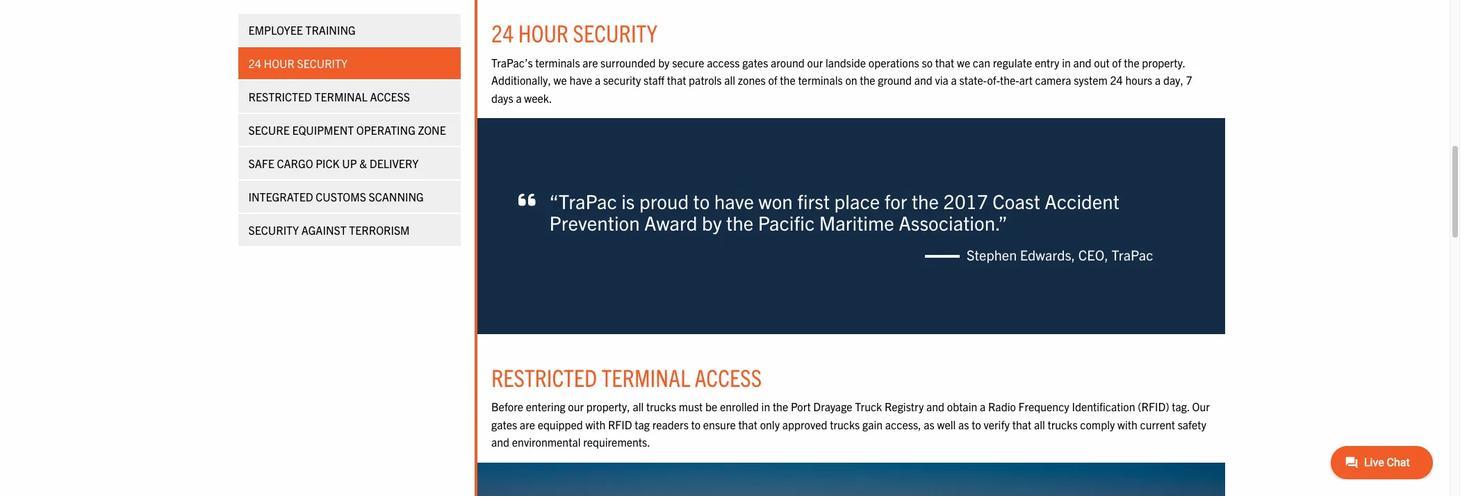 Task type: describe. For each thing, give the bounding box(es) containing it.
award
[[645, 210, 698, 235]]

and up well
[[927, 400, 945, 414]]

terminal inside 'link'
[[315, 90, 368, 104]]

identification
[[1072, 400, 1136, 414]]

entry
[[1035, 55, 1060, 69]]

registry
[[885, 400, 924, 414]]

to left the verify
[[972, 418, 982, 432]]

truck
[[855, 400, 883, 414]]

so
[[922, 55, 933, 69]]

association."
[[899, 210, 1008, 235]]

ensure
[[703, 418, 736, 432]]

0 vertical spatial 24 hour security
[[492, 18, 658, 48]]

via
[[935, 73, 949, 87]]

frequency
[[1019, 400, 1070, 414]]

1 vertical spatial security
[[298, 56, 348, 70]]

access,
[[886, 418, 922, 432]]

requirements.
[[583, 436, 651, 449]]

drayage
[[814, 400, 853, 414]]

property,
[[587, 400, 630, 414]]

trapac's terminals are surrounded by secure access gates around our landside operations so that we can regulate entry in and out of the property. additionally, we have a security staff that patrols all zones of the terminals on the ground and via a state-of-the-art camera system 24 hours a day, 7 days a week.
[[492, 55, 1193, 105]]

up
[[343, 156, 357, 170]]

0 vertical spatial terminals
[[536, 55, 580, 69]]

and down so
[[915, 73, 933, 87]]

approved
[[783, 418, 828, 432]]

ceo,
[[1079, 246, 1109, 263]]

only
[[760, 418, 780, 432]]

equipment
[[293, 123, 354, 137]]

the-
[[1001, 73, 1020, 87]]

terrorism
[[350, 223, 410, 237]]

proud
[[640, 188, 689, 213]]

entering
[[526, 400, 566, 414]]

1 horizontal spatial restricted terminal access
[[492, 362, 762, 392]]

obtain
[[948, 400, 978, 414]]

in inside trapac's terminals are surrounded by secure access gates around our landside operations so that we can regulate entry in and out of the property. additionally, we have a security staff that patrols all zones of the terminals on the ground and via a state-of-the-art camera system 24 hours a day, 7 days a week.
[[1063, 55, 1071, 69]]

the down around
[[780, 73, 796, 87]]

safe cargo pick up & delivery
[[249, 156, 419, 170]]

in inside before entering our property, all trucks must be enrolled in the port drayage truck registry and obtain a radio frequency identification (rfid) tag. our gates are equipped with rfid tag readers to ensure that only approved trucks gain access, as well as to verify that all trucks comply with current safety and environmental requirements.
[[762, 400, 771, 414]]

employee training
[[249, 23, 356, 37]]

a left day,
[[1156, 73, 1161, 87]]

training
[[306, 23, 356, 37]]

have inside trapac's terminals are surrounded by secure access gates around our landside operations so that we can regulate entry in and out of the property. additionally, we have a security staff that patrols all zones of the terminals on the ground and via a state-of-the-art camera system 24 hours a day, 7 days a week.
[[570, 73, 593, 87]]

that right the verify
[[1013, 418, 1032, 432]]

equipped
[[538, 418, 583, 432]]

a right the days at left
[[516, 91, 522, 105]]

can
[[973, 55, 991, 69]]

"trapac
[[550, 188, 617, 213]]

our inside before entering our property, all trucks must be enrolled in the port drayage truck registry and obtain a radio frequency identification (rfid) tag. our gates are equipped with rfid tag readers to ensure that only approved trucks gain access, as well as to verify that all trucks comply with current safety and environmental requirements.
[[568, 400, 584, 414]]

safety
[[1178, 418, 1207, 432]]

our
[[1193, 400, 1210, 414]]

and left out
[[1074, 55, 1092, 69]]

by inside "trapac is proud to have won first place for the 2017 coast accident prevention award by the pacific maritime association."
[[702, 210, 722, 235]]

of-
[[988, 73, 1001, 87]]

to inside "trapac is proud to have won first place for the 2017 coast accident prevention award by the pacific maritime association."
[[694, 188, 710, 213]]

1 horizontal spatial hour
[[518, 18, 569, 48]]

2 vertical spatial security
[[249, 223, 299, 237]]

secure equipment operating zone
[[249, 123, 447, 137]]

safe cargo pick up & delivery link
[[238, 147, 461, 179]]

art
[[1020, 73, 1033, 87]]

comply
[[1081, 418, 1116, 432]]

access
[[707, 55, 740, 69]]

hours
[[1126, 73, 1153, 87]]

property.
[[1143, 55, 1186, 69]]

integrated customs scanning
[[249, 190, 424, 204]]

all inside trapac's terminals are surrounded by secure access gates around our landside operations so that we can regulate entry in and out of the property. additionally, we have a security staff that patrols all zones of the terminals on the ground and via a state-of-the-art camera system 24 hours a day, 7 days a week.
[[725, 73, 736, 87]]

must
[[679, 400, 703, 414]]

security
[[603, 73, 641, 87]]

scanning
[[369, 190, 424, 204]]

solid image
[[519, 190, 536, 210]]

day,
[[1164, 73, 1184, 87]]

pacific
[[758, 210, 815, 235]]

state-
[[960, 73, 988, 87]]

stephen
[[967, 246, 1017, 263]]

be
[[706, 400, 718, 414]]

customs
[[316, 190, 367, 204]]

that down the secure
[[667, 73, 687, 87]]

on
[[846, 73, 858, 87]]

landside
[[826, 55, 866, 69]]

operating
[[357, 123, 416, 137]]

won
[[759, 188, 793, 213]]

current
[[1141, 418, 1176, 432]]

out
[[1095, 55, 1110, 69]]

staff
[[644, 73, 665, 87]]

a inside before entering our property, all trucks must be enrolled in the port drayage truck registry and obtain a radio frequency identification (rfid) tag. our gates are equipped with rfid tag readers to ensure that only approved trucks gain access, as well as to verify that all trucks comply with current safety and environmental requirements.
[[980, 400, 986, 414]]

security against terrorism
[[249, 223, 410, 237]]

rfid
[[608, 418, 632, 432]]

secure
[[249, 123, 290, 137]]

our inside trapac's terminals are surrounded by secure access gates around our landside operations so that we can regulate entry in and out of the property. additionally, we have a security staff that patrols all zones of the terminals on the ground and via a state-of-the-art camera system 24 hours a day, 7 days a week.
[[808, 55, 823, 69]]

access inside 'link'
[[371, 90, 411, 104]]

1 horizontal spatial we
[[957, 55, 971, 69]]

are inside trapac's terminals are surrounded by secure access gates around our landside operations so that we can regulate entry in and out of the property. additionally, we have a security staff that patrols all zones of the terminals on the ground and via a state-of-the-art camera system 24 hours a day, 7 days a week.
[[583, 55, 598, 69]]

24 hour security link
[[238, 47, 461, 79]]

well
[[938, 418, 956, 432]]

that right so
[[936, 55, 955, 69]]

is
[[622, 188, 635, 213]]

1 horizontal spatial trucks
[[830, 418, 860, 432]]

camera
[[1036, 73, 1072, 87]]

maritime
[[820, 210, 895, 235]]

the up the hours
[[1124, 55, 1140, 69]]

that down enrolled
[[739, 418, 758, 432]]

0 horizontal spatial 24
[[249, 56, 262, 70]]

cargo
[[277, 156, 314, 170]]

operations
[[869, 55, 920, 69]]



Task type: locate. For each thing, give the bounding box(es) containing it.
1 with from the left
[[586, 418, 606, 432]]

1 vertical spatial terminal
[[602, 362, 691, 392]]

1 horizontal spatial have
[[715, 188, 754, 213]]

&
[[360, 156, 368, 170]]

surrounded
[[601, 55, 656, 69]]

0 horizontal spatial access
[[371, 90, 411, 104]]

1 vertical spatial access
[[695, 362, 762, 392]]

1 horizontal spatial are
[[583, 55, 598, 69]]

terminals left on
[[798, 73, 843, 87]]

system
[[1074, 73, 1108, 87]]

24 up trapac's at the left top of the page
[[492, 18, 514, 48]]

2 horizontal spatial all
[[1035, 418, 1046, 432]]

trucks up 'readers'
[[647, 400, 677, 414]]

trapac's
[[492, 55, 533, 69]]

0 vertical spatial are
[[583, 55, 598, 69]]

0 horizontal spatial our
[[568, 400, 584, 414]]

port
[[791, 400, 811, 414]]

0 vertical spatial access
[[371, 90, 411, 104]]

0 vertical spatial 24
[[492, 18, 514, 48]]

restricted terminal access up equipment
[[249, 90, 411, 104]]

1 vertical spatial by
[[702, 210, 722, 235]]

0 horizontal spatial 24 hour security
[[249, 56, 348, 70]]

access up enrolled
[[695, 362, 762, 392]]

0 horizontal spatial with
[[586, 418, 606, 432]]

terminals
[[536, 55, 580, 69], [798, 73, 843, 87]]

2 as from the left
[[959, 418, 970, 432]]

gates inside trapac's terminals are surrounded by secure access gates around our landside operations so that we can regulate entry in and out of the property. additionally, we have a security staff that patrols all zones of the terminals on the ground and via a state-of-the-art camera system 24 hours a day, 7 days a week.
[[743, 55, 769, 69]]

radio
[[989, 400, 1016, 414]]

terminal up "tag"
[[602, 362, 691, 392]]

1 vertical spatial our
[[568, 400, 584, 414]]

1 horizontal spatial all
[[725, 73, 736, 87]]

2 with from the left
[[1118, 418, 1138, 432]]

0 horizontal spatial we
[[554, 73, 567, 87]]

a left security
[[595, 73, 601, 87]]

gates inside before entering our property, all trucks must be enrolled in the port drayage truck registry and obtain a radio frequency identification (rfid) tag. our gates are equipped with rfid tag readers to ensure that only approved trucks gain access, as well as to verify that all trucks comply with current safety and environmental requirements.
[[492, 418, 517, 432]]

24 hour security up surrounded
[[492, 18, 658, 48]]

additionally,
[[492, 73, 551, 87]]

all up "tag"
[[633, 400, 644, 414]]

employee
[[249, 23, 303, 37]]

24
[[492, 18, 514, 48], [249, 56, 262, 70], [1111, 73, 1123, 87]]

1 vertical spatial terminals
[[798, 73, 843, 87]]

are
[[583, 55, 598, 69], [520, 418, 535, 432]]

before entering our property, all trucks must be enrolled in the port drayage truck registry and obtain a radio frequency identification (rfid) tag. our gates are equipped with rfid tag readers to ensure that only approved trucks gain access, as well as to verify that all trucks comply with current safety and environmental requirements.
[[492, 400, 1210, 449]]

terminal
[[315, 90, 368, 104], [602, 362, 691, 392]]

before
[[492, 400, 524, 414]]

24 down employee
[[249, 56, 262, 70]]

secure equipment operating zone link
[[238, 114, 461, 146]]

pick
[[316, 156, 340, 170]]

a right via
[[952, 73, 957, 87]]

0 horizontal spatial of
[[769, 73, 778, 87]]

restricted inside 'link'
[[249, 90, 312, 104]]

place
[[835, 188, 880, 213]]

0 horizontal spatial hour
[[264, 56, 295, 70]]

hour
[[518, 18, 569, 48], [264, 56, 295, 70]]

1 vertical spatial are
[[520, 418, 535, 432]]

0 horizontal spatial all
[[633, 400, 644, 414]]

tag
[[635, 418, 650, 432]]

0 horizontal spatial trucks
[[647, 400, 677, 414]]

0 horizontal spatial as
[[924, 418, 935, 432]]

zone
[[419, 123, 447, 137]]

secure
[[672, 55, 705, 69]]

trucks
[[647, 400, 677, 414], [830, 418, 860, 432], [1048, 418, 1078, 432]]

employee training link
[[238, 14, 461, 46]]

have inside "trapac is proud to have won first place for the 2017 coast accident prevention award by the pacific maritime association."
[[715, 188, 754, 213]]

with down identification
[[1118, 418, 1138, 432]]

to
[[694, 188, 710, 213], [691, 418, 701, 432], [972, 418, 982, 432]]

integrated customs scanning link
[[238, 181, 461, 213]]

readers
[[653, 418, 689, 432]]

2017
[[944, 188, 989, 213]]

patrols
[[689, 73, 722, 87]]

0 vertical spatial in
[[1063, 55, 1071, 69]]

1 vertical spatial restricted terminal access
[[492, 362, 762, 392]]

are inside before entering our property, all trucks must be enrolled in the port drayage truck registry and obtain a radio frequency identification (rfid) tag. our gates are equipped with rfid tag readers to ensure that only approved trucks gain access, as well as to verify that all trucks comply with current safety and environmental requirements.
[[520, 418, 535, 432]]

and
[[1074, 55, 1092, 69], [915, 73, 933, 87], [927, 400, 945, 414], [492, 436, 510, 449]]

safe
[[249, 156, 275, 170]]

are down the entering on the left bottom of page
[[520, 418, 535, 432]]

of right out
[[1113, 55, 1122, 69]]

1 vertical spatial restricted
[[492, 362, 597, 392]]

verify
[[984, 418, 1010, 432]]

zones
[[738, 73, 766, 87]]

security up surrounded
[[573, 18, 658, 48]]

the right on
[[860, 73, 876, 87]]

we left can
[[957, 55, 971, 69]]

1 vertical spatial 24
[[249, 56, 262, 70]]

accident
[[1045, 188, 1120, 213]]

have left security
[[570, 73, 593, 87]]

by right award
[[702, 210, 722, 235]]

prevention
[[550, 210, 640, 235]]

trucks down frequency
[[1048, 418, 1078, 432]]

security down training
[[298, 56, 348, 70]]

enrolled
[[720, 400, 759, 414]]

and down before
[[492, 436, 510, 449]]

by up staff
[[659, 55, 670, 69]]

all
[[725, 73, 736, 87], [633, 400, 644, 414], [1035, 418, 1046, 432]]

0 vertical spatial restricted
[[249, 90, 312, 104]]

days
[[492, 91, 514, 105]]

a left the radio
[[980, 400, 986, 414]]

0 vertical spatial have
[[570, 73, 593, 87]]

by
[[659, 55, 670, 69], [702, 210, 722, 235]]

2 horizontal spatial 24
[[1111, 73, 1123, 87]]

0 horizontal spatial restricted terminal access
[[249, 90, 411, 104]]

we
[[957, 55, 971, 69], [554, 73, 567, 87]]

we right the additionally, at the left top of the page
[[554, 73, 567, 87]]

0 horizontal spatial terminal
[[315, 90, 368, 104]]

1 vertical spatial have
[[715, 188, 754, 213]]

0 vertical spatial we
[[957, 55, 971, 69]]

0 horizontal spatial have
[[570, 73, 593, 87]]

gates down before
[[492, 418, 517, 432]]

24 left the hours
[[1111, 73, 1123, 87]]

as right well
[[959, 418, 970, 432]]

1 horizontal spatial restricted
[[492, 362, 597, 392]]

1 vertical spatial in
[[762, 400, 771, 414]]

2 vertical spatial 24
[[1111, 73, 1123, 87]]

a
[[595, 73, 601, 87], [952, 73, 957, 87], [1156, 73, 1161, 87], [516, 91, 522, 105], [980, 400, 986, 414]]

with
[[586, 418, 606, 432], [1118, 418, 1138, 432]]

1 vertical spatial all
[[633, 400, 644, 414]]

stephen edwards, ceo, trapac
[[967, 246, 1154, 263]]

1 horizontal spatial of
[[1113, 55, 1122, 69]]

2 vertical spatial all
[[1035, 418, 1046, 432]]

hour inside 24 hour security link
[[264, 56, 295, 70]]

1 horizontal spatial in
[[1063, 55, 1071, 69]]

1 horizontal spatial terminal
[[602, 362, 691, 392]]

against
[[302, 223, 347, 237]]

hour down employee
[[264, 56, 295, 70]]

first
[[798, 188, 830, 213]]

security down integrated
[[249, 223, 299, 237]]

2 horizontal spatial trucks
[[1048, 418, 1078, 432]]

0 vertical spatial of
[[1113, 55, 1122, 69]]

gates up the zones
[[743, 55, 769, 69]]

0 horizontal spatial terminals
[[536, 55, 580, 69]]

(rfid)
[[1138, 400, 1170, 414]]

the left won
[[727, 210, 754, 235]]

terminal up secure equipment operating zone
[[315, 90, 368, 104]]

in right entry
[[1063, 55, 1071, 69]]

0 vertical spatial hour
[[518, 18, 569, 48]]

of right the zones
[[769, 73, 778, 87]]

hour up trapac's at the left top of the page
[[518, 18, 569, 48]]

restricted up secure on the top left of page
[[249, 90, 312, 104]]

access up operating
[[371, 90, 411, 104]]

in
[[1063, 55, 1071, 69], [762, 400, 771, 414]]

0 vertical spatial by
[[659, 55, 670, 69]]

are left surrounded
[[583, 55, 598, 69]]

restricted up the entering on the left bottom of page
[[492, 362, 597, 392]]

the left port
[[773, 400, 789, 414]]

our up the equipped
[[568, 400, 584, 414]]

coast
[[993, 188, 1041, 213]]

1 as from the left
[[924, 418, 935, 432]]

terminals up week.
[[536, 55, 580, 69]]

1 horizontal spatial 24 hour security
[[492, 18, 658, 48]]

restricted terminal access link
[[238, 81, 461, 113]]

1 horizontal spatial our
[[808, 55, 823, 69]]

0 vertical spatial security
[[573, 18, 658, 48]]

0 vertical spatial all
[[725, 73, 736, 87]]

restricted
[[249, 90, 312, 104], [492, 362, 597, 392]]

integrated
[[249, 190, 314, 204]]

that
[[936, 55, 955, 69], [667, 73, 687, 87], [739, 418, 758, 432], [1013, 418, 1032, 432]]

restricted terminal access inside 'link'
[[249, 90, 411, 104]]

1 vertical spatial we
[[554, 73, 567, 87]]

0 horizontal spatial are
[[520, 418, 535, 432]]

1 vertical spatial hour
[[264, 56, 295, 70]]

trapac
[[1112, 246, 1154, 263]]

edwards,
[[1021, 246, 1076, 263]]

have left won
[[715, 188, 754, 213]]

around
[[771, 55, 805, 69]]

0 horizontal spatial by
[[659, 55, 670, 69]]

gain
[[863, 418, 883, 432]]

0 vertical spatial gates
[[743, 55, 769, 69]]

the inside before entering our property, all trucks must be enrolled in the port drayage truck registry and obtain a radio frequency identification (rfid) tag. our gates are equipped with rfid tag readers to ensure that only approved trucks gain access, as well as to verify that all trucks comply with current safety and environmental requirements.
[[773, 400, 789, 414]]

to down must
[[691, 418, 701, 432]]

regulate
[[993, 55, 1033, 69]]

0 vertical spatial restricted terminal access
[[249, 90, 411, 104]]

0 vertical spatial our
[[808, 55, 823, 69]]

all down frequency
[[1035, 418, 1046, 432]]

of
[[1113, 55, 1122, 69], [769, 73, 778, 87]]

0 vertical spatial terminal
[[315, 90, 368, 104]]

with down property, on the bottom left of the page
[[586, 418, 606, 432]]

24 inside trapac's terminals are surrounded by secure access gates around our landside operations so that we can regulate entry in and out of the property. additionally, we have a security staff that patrols all zones of the terminals on the ground and via a state-of-the-art camera system 24 hours a day, 7 days a week.
[[1111, 73, 1123, 87]]

as left well
[[924, 418, 935, 432]]

restricted terminal access up property, on the bottom left of the page
[[492, 362, 762, 392]]

1 vertical spatial of
[[769, 73, 778, 87]]

1 horizontal spatial by
[[702, 210, 722, 235]]

1 vertical spatial gates
[[492, 418, 517, 432]]

0 horizontal spatial gates
[[492, 418, 517, 432]]

the right the for at the right of page
[[912, 188, 939, 213]]

24 hour security down 'employee training'
[[249, 56, 348, 70]]

trucks down drayage
[[830, 418, 860, 432]]

security against terrorism link
[[238, 214, 461, 246]]

1 horizontal spatial with
[[1118, 418, 1138, 432]]

1 horizontal spatial as
[[959, 418, 970, 432]]

in up only
[[762, 400, 771, 414]]

1 horizontal spatial terminals
[[798, 73, 843, 87]]

week.
[[524, 91, 552, 105]]

1 horizontal spatial access
[[695, 362, 762, 392]]

as
[[924, 418, 935, 432], [959, 418, 970, 432]]

all down access
[[725, 73, 736, 87]]

by inside trapac's terminals are surrounded by secure access gates around our landside operations so that we can regulate entry in and out of the property. additionally, we have a security staff that patrols all zones of the terminals on the ground and via a state-of-the-art camera system 24 hours a day, 7 days a week.
[[659, 55, 670, 69]]

for
[[885, 188, 908, 213]]

1 vertical spatial 24 hour security
[[249, 56, 348, 70]]

0 horizontal spatial in
[[762, 400, 771, 414]]

1 horizontal spatial 24
[[492, 18, 514, 48]]

1 horizontal spatial gates
[[743, 55, 769, 69]]

delivery
[[370, 156, 419, 170]]

to right proud
[[694, 188, 710, 213]]

0 horizontal spatial restricted
[[249, 90, 312, 104]]

our right around
[[808, 55, 823, 69]]

environmental
[[512, 436, 581, 449]]



Task type: vqa. For each thing, say whether or not it's contained in the screenshot.
helping
no



